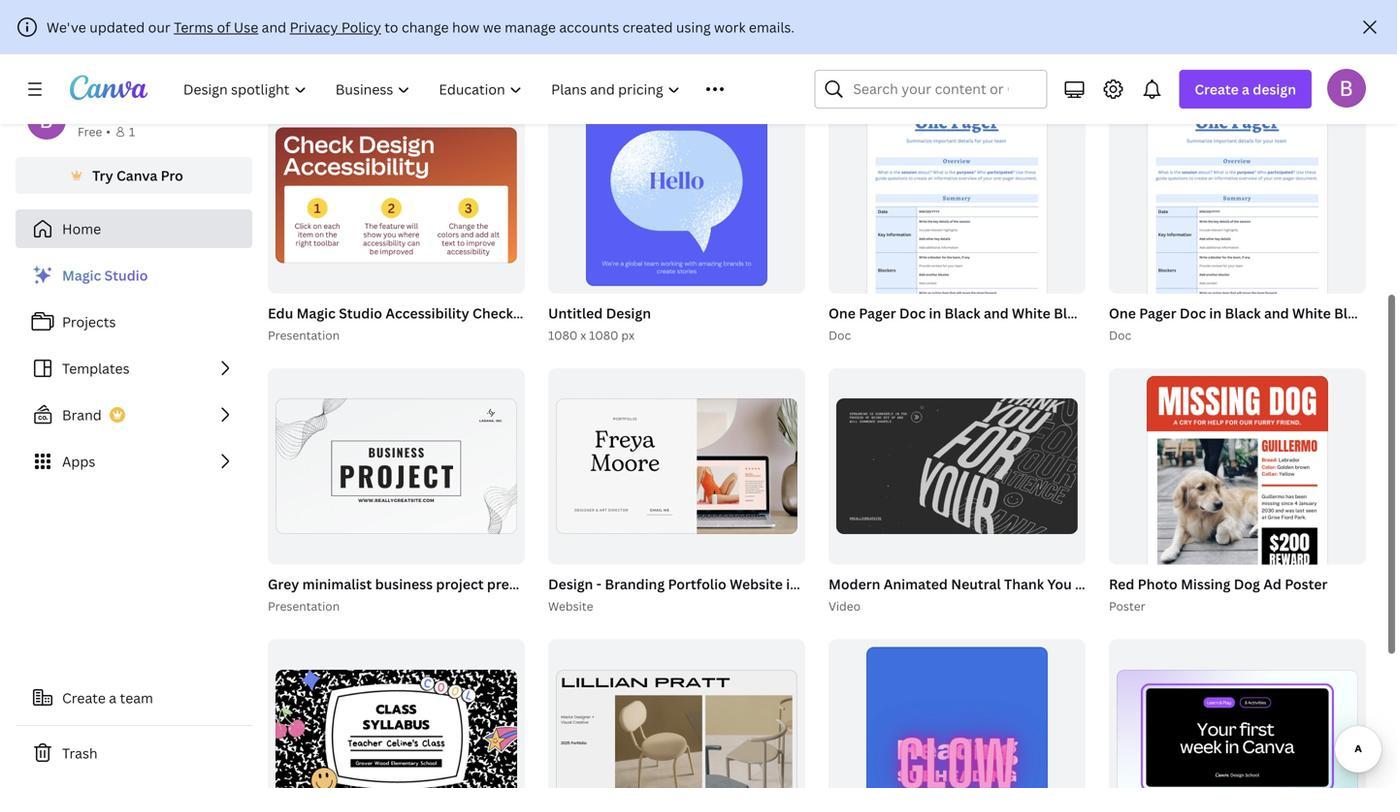 Task type: describe. For each thing, give the bounding box(es) containing it.
presentation inside edu magic studio accessibility checker (teachers) l&p presentation
[[268, 327, 340, 343]]

brand
[[62, 406, 102, 425]]

free
[[78, 124, 102, 140]]

create for create a design
[[1195, 80, 1239, 98]]

grey minimalist business project presentation group
[[264, 369, 575, 617]]

you
[[1048, 575, 1072, 594]]

one pager doc in black and white blue light blue classic professional style group containing one pager doc in black and white blue light blue classic professional style
[[825, 97, 1325, 361]]

in for one pager doc in black and white blue light
[[1210, 304, 1222, 322]]

one pager doc in black and white blue light blue classic professional style group containing one pager doc in black and white blue light
[[1105, 97, 1397, 361]]

privacy
[[290, 18, 338, 36]]

photo
[[1138, 575, 1178, 594]]

of
[[217, 18, 230, 36]]

group inside untitled design group
[[548, 97, 805, 294]]

grey minimalist business project presentation presentation
[[268, 575, 575, 615]]

projects link
[[16, 303, 252, 342]]

checker
[[473, 304, 527, 322]]

blue for doc
[[1334, 304, 1364, 322]]

untitled
[[548, 304, 603, 322]]

magic studio
[[62, 266, 148, 285]]

home link
[[16, 210, 252, 248]]

work
[[714, 18, 746, 36]]

untitled design 1080 x 1080 px
[[548, 304, 651, 343]]

red photo missing dog ad poster poster
[[1109, 575, 1328, 615]]

magic inside "link"
[[62, 266, 101, 285]]

recent
[[268, 50, 328, 74]]

policy
[[341, 18, 381, 36]]

black for one pager doc in black and white blue light blue classic professional style
[[945, 304, 981, 322]]

use
[[234, 18, 258, 36]]

try canva pro
[[92, 166, 183, 185]]

modern animated neutral thank you video video
[[829, 575, 1113, 615]]

(teachers)
[[530, 304, 599, 322]]

edu
[[268, 304, 293, 322]]

and for one pager doc in black and white blue light blue classic professional style
[[984, 304, 1009, 322]]

one for one pager doc in black and white blue light
[[1109, 304, 1136, 322]]

home
[[62, 220, 101, 238]]

created
[[623, 18, 673, 36]]

neutral
[[951, 575, 1001, 594]]

terms of use link
[[174, 18, 258, 36]]

edu magic studio accessibility checker (teachers) l&p presentation
[[268, 304, 631, 343]]

free •
[[78, 124, 111, 140]]

manage
[[505, 18, 556, 36]]

our
[[148, 18, 171, 36]]

minimal
[[1013, 575, 1066, 594]]

emails.
[[749, 18, 795, 36]]

apps
[[62, 453, 95, 471]]

we've updated our terms of use and privacy policy to change how we manage accounts created using work emails.
[[47, 18, 795, 36]]

list containing magic studio
[[16, 256, 252, 481]]

one pager doc in black and white blue light blue classic professional style doc
[[829, 304, 1325, 343]]

studio inside "link"
[[104, 266, 148, 285]]

updated
[[90, 18, 145, 36]]

classic for professional
[[1157, 304, 1203, 322]]

2 1080 from the left
[[589, 327, 619, 343]]

create a team
[[62, 689, 153, 708]]

in inside design - branding portfolio website in white  grey  black  light classic minimal style website
[[786, 575, 799, 594]]

black inside design - branding portfolio website in white  grey  black  light classic minimal style website
[[885, 575, 921, 594]]

projects
[[62, 313, 116, 331]]

Search search field
[[853, 71, 1009, 108]]

modern animated neutral thank you video group
[[825, 369, 1113, 617]]

edu magic studio accessibility checker (teachers) l&p group
[[264, 97, 631, 345]]

grey minimalist business project presentation button
[[268, 573, 575, 597]]

a for design
[[1242, 80, 1250, 98]]

edu magic studio accessibility checker (teachers) l&p button
[[268, 302, 631, 326]]

design
[[1253, 80, 1296, 98]]

create a design
[[1195, 80, 1296, 98]]

style for design - branding portfolio website in white  grey  black  light classic minimal style
[[1070, 575, 1103, 594]]

black for one pager doc in black and white blue light
[[1225, 304, 1261, 322]]

using
[[676, 18, 711, 36]]

0 vertical spatial video
[[1075, 575, 1113, 594]]

a for team
[[109, 689, 117, 708]]

business
[[375, 575, 433, 594]]

•
[[106, 124, 111, 140]]

accounts
[[559, 18, 619, 36]]

-
[[596, 575, 602, 594]]

light for one pager doc in black and white blue light blue classic professional style
[[1087, 304, 1120, 322]]

light inside design - branding portfolio website in white  grey  black  light classic minimal style website
[[927, 575, 961, 594]]

untitled design button
[[548, 302, 651, 326]]

create a team button
[[16, 679, 252, 718]]

we've
[[47, 18, 86, 36]]

design inside untitled design 1080 x 1080 px
[[606, 304, 651, 322]]

white for light
[[802, 575, 840, 594]]

brand link
[[16, 396, 252, 435]]

white for doc
[[1293, 304, 1331, 322]]

classic for minimal
[[964, 575, 1010, 594]]

create for create a team
[[62, 689, 106, 708]]

design inside design - branding portfolio website in white  grey  black  light classic minimal style website
[[548, 575, 593, 594]]

trash
[[62, 745, 98, 763]]

magic studio link
[[16, 256, 252, 295]]

minimalist
[[302, 575, 372, 594]]

try
[[92, 166, 113, 185]]

to
[[385, 18, 398, 36]]

0 horizontal spatial website
[[548, 599, 593, 615]]

professional
[[1206, 304, 1288, 322]]

templates
[[62, 360, 130, 378]]



Task type: vqa. For each thing, say whether or not it's contained in the screenshot.
with?
no



Task type: locate. For each thing, give the bounding box(es) containing it.
0 horizontal spatial video
[[829, 599, 861, 615]]

2 grey from the left
[[847, 575, 878, 594]]

team
[[120, 689, 153, 708]]

0 horizontal spatial pager
[[859, 304, 896, 322]]

list
[[16, 256, 252, 481]]

pager for one pager doc in black and white blue light blue classic professional style
[[859, 304, 896, 322]]

studio
[[104, 266, 148, 285], [339, 304, 382, 322]]

grey inside design - branding portfolio website in white  grey  black  light classic minimal style website
[[847, 575, 878, 594]]

thank
[[1004, 575, 1044, 594]]

classic inside 'one pager doc in black and white blue light blue classic professional style doc'
[[1157, 304, 1203, 322]]

3 blue from the left
[[1334, 304, 1364, 322]]

2 horizontal spatial light
[[1368, 304, 1397, 322]]

pro
[[161, 166, 183, 185]]

1 one pager doc in black and white blue light blue classic professional style group from the left
[[825, 97, 1325, 361]]

create a design button
[[1179, 70, 1312, 109]]

presentation inside grey minimalist business project presentation presentation
[[268, 599, 340, 615]]

a left design
[[1242, 80, 1250, 98]]

studio inside edu magic studio accessibility checker (teachers) l&p presentation
[[339, 304, 382, 322]]

1 horizontal spatial poster
[[1285, 575, 1328, 594]]

0 vertical spatial magic
[[62, 266, 101, 285]]

magic
[[62, 266, 101, 285], [297, 304, 336, 322]]

design - branding portfolio website in white  grey  black  light classic minimal style button
[[548, 573, 1103, 597]]

1 horizontal spatial a
[[1242, 80, 1250, 98]]

1 vertical spatial create
[[62, 689, 106, 708]]

red
[[1109, 575, 1135, 594]]

2 horizontal spatial white
[[1293, 304, 1331, 322]]

0 horizontal spatial style
[[1070, 575, 1103, 594]]

light for one pager doc in black and white blue light
[[1368, 304, 1397, 322]]

modern animated neutral thank you video button
[[829, 573, 1113, 597]]

in inside "one pager doc in black and white blue light doc"
[[1210, 304, 1222, 322]]

in
[[929, 304, 941, 322], [1210, 304, 1222, 322], [786, 575, 799, 594]]

ad
[[1264, 575, 1282, 594]]

0 horizontal spatial classic
[[964, 575, 1010, 594]]

pager inside 'one pager doc in black and white blue light blue classic professional style doc'
[[859, 304, 896, 322]]

recent designs
[[268, 50, 396, 74]]

0 horizontal spatial and
[[262, 18, 286, 36]]

1 horizontal spatial create
[[1195, 80, 1239, 98]]

style
[[1291, 304, 1325, 322], [1070, 575, 1103, 594]]

1 horizontal spatial one
[[1109, 304, 1136, 322]]

0 vertical spatial presentation
[[268, 327, 340, 343]]

design - branding portfolio website in white  grey  black  light classic minimal style website
[[548, 575, 1103, 615]]

animated
[[884, 575, 948, 594]]

style left red on the right of the page
[[1070, 575, 1103, 594]]

2 horizontal spatial blue
[[1334, 304, 1364, 322]]

studio up projects link
[[104, 266, 148, 285]]

px
[[621, 327, 635, 343]]

presentation down minimalist
[[268, 599, 340, 615]]

2 one from the left
[[1109, 304, 1136, 322]]

1 horizontal spatial light
[[1087, 304, 1120, 322]]

0 horizontal spatial black
[[885, 575, 921, 594]]

how
[[452, 18, 480, 36]]

a left team
[[109, 689, 117, 708]]

style inside design - branding portfolio website in white  grey  black  light classic minimal style website
[[1070, 575, 1103, 594]]

black inside 'one pager doc in black and white blue light blue classic professional style doc'
[[945, 304, 981, 322]]

create
[[1195, 80, 1239, 98], [62, 689, 106, 708]]

1 horizontal spatial blue
[[1124, 304, 1154, 322]]

1 1080 from the left
[[548, 327, 578, 343]]

one inside "one pager doc in black and white blue light doc"
[[1109, 304, 1136, 322]]

0 vertical spatial create
[[1195, 80, 1239, 98]]

bob builder image
[[1328, 69, 1366, 107]]

1 vertical spatial design
[[548, 575, 593, 594]]

1 vertical spatial video
[[829, 599, 861, 615]]

2 horizontal spatial in
[[1210, 304, 1222, 322]]

0 horizontal spatial in
[[786, 575, 799, 594]]

1 presentation from the top
[[268, 327, 340, 343]]

portfolio
[[668, 575, 727, 594]]

one pager doc in black and white blue light doc
[[1109, 304, 1397, 343]]

style inside 'one pager doc in black and white blue light blue classic professional style doc'
[[1291, 304, 1325, 322]]

1080 left x
[[548, 327, 578, 343]]

one for one pager doc in black and white blue light blue classic professional style
[[829, 304, 856, 322]]

designs
[[332, 50, 396, 74]]

1 horizontal spatial in
[[929, 304, 941, 322]]

1
[[129, 124, 135, 140]]

0 horizontal spatial magic
[[62, 266, 101, 285]]

blue for blue
[[1054, 304, 1084, 322]]

doc
[[899, 304, 926, 322], [1180, 304, 1206, 322], [829, 327, 851, 343], [1109, 327, 1132, 343]]

classic
[[1157, 304, 1203, 322], [964, 575, 1010, 594]]

and inside "one pager doc in black and white blue light doc"
[[1264, 304, 1289, 322]]

2 one pager doc in black and white blue light blue classic professional style group from the left
[[1105, 97, 1397, 361]]

apps link
[[16, 443, 252, 481]]

0 vertical spatial website
[[730, 575, 783, 594]]

0 vertical spatial a
[[1242, 80, 1250, 98]]

None search field
[[815, 70, 1047, 109]]

one pager doc in black and white blue light button
[[1109, 302, 1397, 326]]

l&p
[[602, 304, 627, 322]]

1 grey from the left
[[268, 575, 299, 594]]

pager
[[859, 304, 896, 322], [1139, 304, 1177, 322]]

white inside "one pager doc in black and white blue light doc"
[[1293, 304, 1331, 322]]

blue
[[1054, 304, 1084, 322], [1124, 304, 1154, 322], [1334, 304, 1364, 322]]

black inside "one pager doc in black and white blue light doc"
[[1225, 304, 1261, 322]]

we
[[483, 18, 501, 36]]

top level navigation element
[[171, 70, 768, 109], [171, 70, 768, 109]]

website right portfolio
[[730, 575, 783, 594]]

light inside "one pager doc in black and white blue light doc"
[[1368, 304, 1397, 322]]

magic down home at the top left of page
[[62, 266, 101, 285]]

2 pager from the left
[[1139, 304, 1177, 322]]

2 horizontal spatial black
[[1225, 304, 1261, 322]]

1 horizontal spatial magic
[[297, 304, 336, 322]]

1080
[[548, 327, 578, 343], [589, 327, 619, 343]]

project
[[436, 575, 484, 594]]

0 vertical spatial classic
[[1157, 304, 1203, 322]]

classic left minimal
[[964, 575, 1010, 594]]

studio left accessibility
[[339, 304, 382, 322]]

group inside edu magic studio accessibility checker (teachers) l&p group
[[268, 97, 525, 294]]

x
[[581, 327, 586, 343]]

1 vertical spatial a
[[109, 689, 117, 708]]

group
[[268, 97, 525, 294], [548, 97, 805, 294], [829, 97, 1086, 361], [1109, 97, 1366, 361], [268, 369, 525, 565], [548, 369, 805, 565], [829, 369, 1086, 565], [1109, 369, 1366, 632], [268, 640, 525, 789], [548, 640, 805, 789], [829, 640, 1086, 789], [1109, 640, 1366, 789]]

0 vertical spatial style
[[1291, 304, 1325, 322]]

1 vertical spatial presentation
[[268, 599, 340, 615]]

style right professional
[[1291, 304, 1325, 322]]

white inside design - branding portfolio website in white  grey  black  light classic minimal style website
[[802, 575, 840, 594]]

1080 right x
[[589, 327, 619, 343]]

0 horizontal spatial 1080
[[548, 327, 578, 343]]

1 horizontal spatial style
[[1291, 304, 1325, 322]]

design - branding portfolio website in white  grey  black  light classic minimal style group
[[544, 369, 1103, 617]]

0 horizontal spatial studio
[[104, 266, 148, 285]]

0 horizontal spatial one
[[829, 304, 856, 322]]

white for blue
[[1012, 304, 1051, 322]]

video
[[1075, 575, 1113, 594], [829, 599, 861, 615]]

and for one pager doc in black and white blue light
[[1264, 304, 1289, 322]]

privacy policy link
[[290, 18, 381, 36]]

0 horizontal spatial grey
[[268, 575, 299, 594]]

templates link
[[16, 349, 252, 388]]

and
[[262, 18, 286, 36], [984, 304, 1009, 322], [1264, 304, 1289, 322]]

one pager doc in black and white blue light blue classic professional style group
[[825, 97, 1325, 361], [1105, 97, 1397, 361]]

website
[[730, 575, 783, 594], [548, 599, 593, 615]]

pager inside "one pager doc in black and white blue light doc"
[[1139, 304, 1177, 322]]

presentation
[[268, 327, 340, 343], [268, 599, 340, 615]]

terms
[[174, 18, 214, 36]]

design left the -
[[548, 575, 593, 594]]

1 horizontal spatial studio
[[339, 304, 382, 322]]

1 horizontal spatial video
[[1075, 575, 1113, 594]]

a inside dropdown button
[[1242, 80, 1250, 98]]

1 horizontal spatial black
[[945, 304, 981, 322]]

grey left animated
[[847, 575, 878, 594]]

1 horizontal spatial classic
[[1157, 304, 1203, 322]]

website down presentation
[[548, 599, 593, 615]]

and inside 'one pager doc in black and white blue light blue classic professional style doc'
[[984, 304, 1009, 322]]

1 vertical spatial website
[[548, 599, 593, 615]]

try canva pro button
[[16, 157, 252, 194]]

accessibility
[[386, 304, 469, 322]]

pager for one pager doc in black and white blue light
[[1139, 304, 1177, 322]]

1 pager from the left
[[859, 304, 896, 322]]

1 vertical spatial classic
[[964, 575, 1010, 594]]

1 horizontal spatial white
[[1012, 304, 1051, 322]]

1 horizontal spatial and
[[984, 304, 1009, 322]]

in inside 'one pager doc in black and white blue light blue classic professional style doc'
[[929, 304, 941, 322]]

branding
[[605, 575, 665, 594]]

magic right edu
[[297, 304, 336, 322]]

0 horizontal spatial create
[[62, 689, 106, 708]]

presentation
[[487, 575, 572, 594]]

black
[[945, 304, 981, 322], [1225, 304, 1261, 322], [885, 575, 921, 594]]

1 vertical spatial magic
[[297, 304, 336, 322]]

1 blue from the left
[[1054, 304, 1084, 322]]

presentation down edu
[[268, 327, 340, 343]]

create left team
[[62, 689, 106, 708]]

group inside grey minimalist business project presentation "group"
[[268, 369, 525, 565]]

0 horizontal spatial poster
[[1109, 599, 1146, 615]]

1 horizontal spatial pager
[[1139, 304, 1177, 322]]

one inside 'one pager doc in black and white blue light blue classic professional style doc'
[[829, 304, 856, 322]]

1 horizontal spatial design
[[606, 304, 651, 322]]

0 vertical spatial poster
[[1285, 575, 1328, 594]]

video down the modern
[[829, 599, 861, 615]]

red photo missing dog ad poster button
[[1109, 573, 1328, 597]]

2 presentation from the top
[[268, 599, 340, 615]]

0 horizontal spatial design
[[548, 575, 593, 594]]

create inside button
[[62, 689, 106, 708]]

0 horizontal spatial light
[[927, 575, 961, 594]]

one pager doc in black and white blue light blue classic professional style button
[[829, 302, 1325, 326]]

grey left minimalist
[[268, 575, 299, 594]]

dog
[[1234, 575, 1260, 594]]

magic inside edu magic studio accessibility checker (teachers) l&p presentation
[[297, 304, 336, 322]]

1 vertical spatial studio
[[339, 304, 382, 322]]

white inside 'one pager doc in black and white blue light blue classic professional style doc'
[[1012, 304, 1051, 322]]

1 vertical spatial style
[[1070, 575, 1103, 594]]

grey inside grey minimalist business project presentation presentation
[[268, 575, 299, 594]]

untitled design group
[[544, 97, 805, 345]]

2 horizontal spatial and
[[1264, 304, 1289, 322]]

red photo missing dog ad poster group
[[1105, 369, 1366, 632]]

a inside button
[[109, 689, 117, 708]]

modern
[[829, 575, 881, 594]]

2 blue from the left
[[1124, 304, 1154, 322]]

group inside design - branding portfolio website in white  grey  black  light classic minimal style group
[[548, 369, 805, 565]]

blue inside "one pager doc in black and white blue light doc"
[[1334, 304, 1364, 322]]

a
[[1242, 80, 1250, 98], [109, 689, 117, 708]]

1 horizontal spatial grey
[[847, 575, 878, 594]]

poster right ad
[[1285, 575, 1328, 594]]

in for one pager doc in black and white blue light blue classic professional style
[[929, 304, 941, 322]]

change
[[402, 18, 449, 36]]

style for one pager doc in black and white blue light blue classic professional style
[[1291, 304, 1325, 322]]

0 vertical spatial design
[[606, 304, 651, 322]]

light inside 'one pager doc in black and white blue light blue classic professional style doc'
[[1087, 304, 1120, 322]]

trash link
[[16, 735, 252, 773]]

grey
[[268, 575, 299, 594], [847, 575, 878, 594]]

missing
[[1181, 575, 1231, 594]]

0 horizontal spatial a
[[109, 689, 117, 708]]

classic inside design - branding portfolio website in white  grey  black  light classic minimal style website
[[964, 575, 1010, 594]]

canva
[[116, 166, 157, 185]]

0 horizontal spatial white
[[802, 575, 840, 594]]

1 horizontal spatial 1080
[[589, 327, 619, 343]]

design up px in the left of the page
[[606, 304, 651, 322]]

0 vertical spatial studio
[[104, 266, 148, 285]]

video right you
[[1075, 575, 1113, 594]]

poster down red on the right of the page
[[1109, 599, 1146, 615]]

0 horizontal spatial blue
[[1054, 304, 1084, 322]]

1 one from the left
[[829, 304, 856, 322]]

1 horizontal spatial website
[[730, 575, 783, 594]]

group inside the modern animated neutral thank you video group
[[829, 369, 1086, 565]]

classic left professional
[[1157, 304, 1203, 322]]

1 vertical spatial poster
[[1109, 599, 1146, 615]]

create left design
[[1195, 80, 1239, 98]]

create inside dropdown button
[[1195, 80, 1239, 98]]



